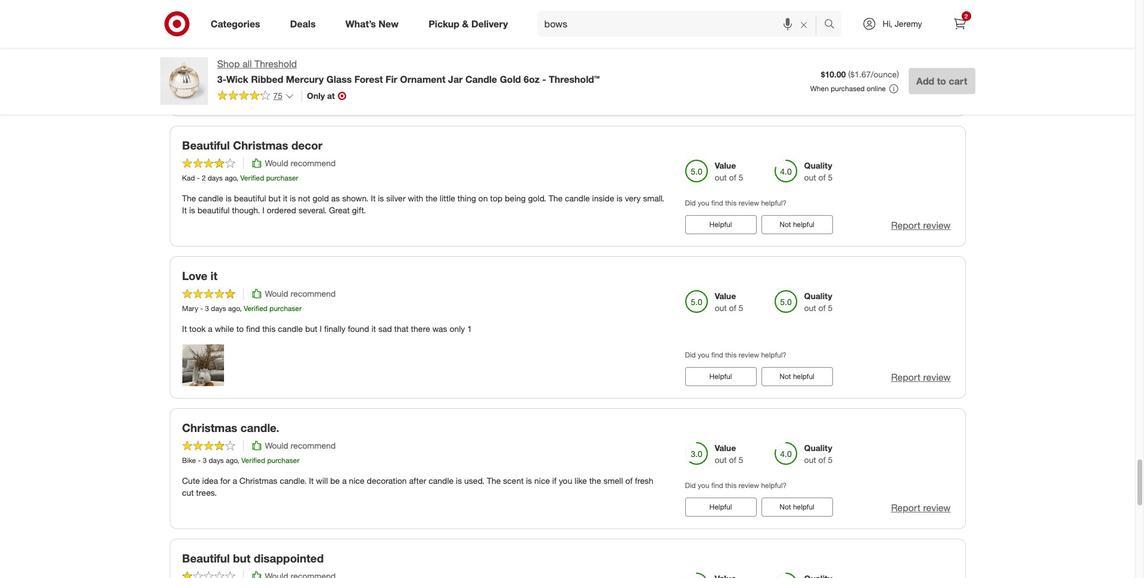 Task type: locate. For each thing, give the bounding box(es) containing it.
purchaser for christmas candle.
[[267, 456, 300, 465]]

2 helpful from the top
[[794, 220, 815, 229]]

of
[[730, 42, 737, 52], [819, 42, 826, 52], [285, 87, 292, 97], [730, 172, 737, 183], [819, 172, 826, 183], [730, 303, 737, 313], [819, 303, 826, 313], [730, 455, 737, 465], [819, 455, 826, 465], [626, 476, 633, 486]]

found right guest
[[711, 68, 730, 77]]

0 horizontal spatial 2
[[202, 174, 206, 183]]

helpful for love it
[[710, 372, 732, 381]]

the right "gold."
[[549, 193, 563, 203]]

the left little
[[426, 193, 438, 203]]

recommend up holiday on the top left
[[291, 28, 336, 38]]

helpful for christmas candle.
[[710, 503, 732, 512]]

did for christmas candle.
[[685, 481, 696, 490]]

1 vertical spatial ornament
[[427, 75, 463, 85]]

0 vertical spatial i
[[182, 63, 184, 73]]

1 beautiful from the top
[[182, 139, 230, 152]]

but up ordered
[[269, 193, 281, 203]]

christmas.
[[384, 63, 424, 73]]

3 not helpful button from the top
[[762, 367, 833, 386]]

4 not from the top
[[780, 503, 792, 512]]

0 vertical spatial christmas
[[233, 139, 288, 152]]

1 horizontal spatial candle.
[[280, 476, 307, 486]]

to right add
[[938, 75, 947, 87]]

quality for beautiful christmas decor
[[805, 160, 833, 171]]

christmas up kad - 2 days ago , verified purchaser
[[233, 139, 288, 152]]

1 vertical spatial very
[[625, 193, 641, 203]]

3 report from the top
[[892, 372, 921, 383]]

but
[[269, 193, 281, 203], [305, 324, 318, 334], [233, 552, 251, 565]]

purchased
[[831, 84, 865, 93]]

for right idea
[[220, 476, 230, 486]]

3 recommend from the top
[[291, 289, 336, 299]]

new
[[379, 18, 399, 30]]

would recommend for christmas
[[265, 158, 336, 168]]

candle right after
[[429, 476, 454, 486]]

1 it's from the left
[[259, 63, 270, 73]]

2 would from the top
[[265, 158, 288, 168]]

helpful
[[794, 90, 815, 99], [794, 220, 815, 229], [794, 372, 815, 381], [794, 503, 815, 512]]

3 helpful button from the top
[[685, 498, 757, 517]]

not helpful button for christmas candle.
[[762, 498, 833, 517]]

1 helpful button from the top
[[685, 215, 757, 234]]

1 helpful? from the top
[[762, 199, 787, 208]]

1 would from the top
[[265, 28, 288, 38]]

4 report review from the top
[[892, 502, 951, 514]]

is left not
[[290, 193, 296, 203]]

0 vertical spatial beautiful
[[182, 139, 230, 152]]

1 horizontal spatial it's
[[427, 63, 438, 73]]

would down beautiful christmas decor
[[265, 158, 288, 168]]

2 vertical spatial but
[[233, 552, 251, 565]]

mary - 3 days ago , verified purchaser
[[182, 304, 302, 313]]

3 did you find this review helpful? from the top
[[685, 481, 787, 490]]

this for beautiful christmas decor
[[726, 199, 737, 208]]

love left "it!"
[[182, 8, 208, 22]]

2 report review from the top
[[892, 220, 951, 231]]

it left will
[[309, 476, 314, 486]]

to up mercury
[[636, 63, 644, 73]]

beautiful left though.
[[198, 205, 230, 215]]

- inside shop all threshold 3-wick ribbed mercury glass forest fir ornament jar candle gold 6oz - threshold™
[[543, 73, 546, 85]]

- right miami
[[239, 43, 242, 52]]

0 horizontal spatial from
[[201, 43, 216, 52]]

ago up though.
[[225, 174, 236, 183]]

1 horizontal spatial nice
[[535, 476, 550, 486]]

would recommend
[[265, 28, 336, 38], [265, 158, 336, 168], [265, 289, 336, 299], [265, 441, 336, 451]]

2 report from the top
[[892, 220, 921, 231]]

beautiful up holiday on the top left
[[299, 63, 332, 73]]

brand
[[580, 75, 602, 85]]

report for christmas candle.
[[892, 502, 921, 514]]

1 horizontal spatial for
[[372, 63, 382, 73]]

0 horizontal spatial found
[[348, 324, 369, 334]]

comparable.
[[396, 87, 442, 97]]

3 helpful from the top
[[794, 372, 815, 381]]

1 guest found this review helpful. did you?
[[685, 68, 821, 77]]

1 horizontal spatial the
[[487, 476, 501, 486]]

from right chris
[[201, 43, 216, 52]]

candle left inside
[[565, 193, 590, 203]]

a right be
[[342, 476, 347, 486]]

it
[[283, 193, 288, 203], [211, 269, 218, 283], [372, 324, 376, 334]]

0 vertical spatial ornament
[[334, 63, 370, 73]]

to right while
[[236, 324, 244, 334]]

a down bike - 3 days ago , verified purchaser
[[233, 476, 237, 486]]

find for love it
[[712, 351, 724, 360]]

4 not helpful from the top
[[780, 503, 815, 512]]

1 vertical spatial helpful
[[710, 372, 732, 381]]

would for candle.
[[265, 441, 288, 451]]

2 would recommend from the top
[[265, 158, 336, 168]]

fresh
[[635, 476, 654, 486]]

2 horizontal spatial it
[[372, 324, 376, 334]]

0 vertical spatial love
[[182, 8, 208, 22]]

found right 'finally'
[[348, 324, 369, 334]]

0 vertical spatial helpful
[[710, 220, 732, 229]]

it!
[[211, 8, 221, 22]]

1 vertical spatial from
[[492, 75, 510, 85]]

4 would from the top
[[265, 441, 288, 451]]

decoration
[[367, 476, 407, 486]]

candle. left will
[[280, 476, 307, 486]]

What can we help you find? suggestions appear below search field
[[538, 11, 828, 37]]

,
[[278, 43, 280, 52], [236, 174, 238, 183], [240, 304, 242, 313], [238, 456, 239, 465]]

i inside i looove this candle! it's such a beautiful ornament for christmas. it's very well made. it's silver, flawless. it'll add a sparkle to wherever you want to bring the holiday spirit. i've gotten a similar ornament candle from illume, a high end brand that's mercury glass. this candle is a third of the price and it's beauty is comparable. ⭐️
[[182, 63, 184, 73]]

ornament up ⭐️
[[427, 75, 463, 85]]

helpful.
[[768, 68, 790, 77]]

0 horizontal spatial beautiful
[[198, 205, 230, 215]]

0 horizontal spatial nice
[[349, 476, 365, 486]]

1 horizontal spatial from
[[492, 75, 510, 85]]

looove
[[187, 63, 211, 73]]

1 vertical spatial it
[[211, 269, 218, 283]]

love it
[[182, 269, 218, 283]]

2 vertical spatial i
[[320, 324, 322, 334]]

report
[[892, 89, 921, 101], [892, 220, 921, 231], [892, 372, 921, 383], [892, 502, 921, 514]]

1 horizontal spatial i
[[262, 205, 265, 215]]

the inside 'cute idea for a christmas candle. it will be a nice decoration after candle is used. the scent is nice if you like the smell of fresh cut trees.'
[[590, 476, 602, 486]]

third
[[266, 87, 283, 97]]

bike - 3 days ago , verified purchaser
[[182, 456, 300, 465]]

days up while
[[211, 304, 226, 313]]

a left third
[[259, 87, 264, 97]]

did you find this review helpful?
[[685, 199, 787, 208], [685, 351, 787, 360], [685, 481, 787, 490]]

very
[[440, 63, 456, 73], [625, 193, 641, 203]]

0 horizontal spatial 1
[[468, 324, 472, 334]]

0 horizontal spatial very
[[440, 63, 456, 73]]

found
[[711, 68, 730, 77], [348, 324, 369, 334]]

what's new
[[346, 18, 399, 30]]

2 vertical spatial it
[[372, 324, 376, 334]]

1 vertical spatial beautiful
[[182, 552, 230, 565]]

1 horizontal spatial very
[[625, 193, 641, 203]]

3
[[205, 304, 209, 313], [203, 456, 207, 465]]

1 would recommend from the top
[[265, 28, 336, 38]]

candle down kad - 2 days ago , verified purchaser
[[198, 193, 223, 203]]

chris
[[182, 43, 199, 52]]

4 report review button from the top
[[892, 501, 951, 515]]

0 vertical spatial for
[[372, 63, 382, 73]]

- for candle.
[[198, 456, 201, 465]]

0 vertical spatial 2
[[965, 13, 968, 20]]

report review
[[892, 89, 951, 101], [892, 220, 951, 231], [892, 372, 951, 383], [892, 502, 951, 514]]

report review for beautiful christmas decor
[[892, 220, 951, 231]]

not for beautiful christmas decor
[[780, 220, 792, 229]]

would up bike - 3 days ago , verified purchaser
[[265, 441, 288, 451]]

2 right the kad
[[202, 174, 206, 183]]

quality out of 5 for beautiful christmas decor
[[805, 160, 833, 183]]

4 would recommend from the top
[[265, 441, 336, 451]]

2 beautiful from the top
[[182, 552, 230, 565]]

it down the kad
[[182, 205, 187, 215]]

0 vertical spatial but
[[269, 193, 281, 203]]

0 horizontal spatial candle.
[[241, 421, 279, 435]]

shop
[[217, 58, 240, 70]]

1 report review button from the top
[[892, 88, 951, 102]]

ornament up i've at the left top of the page
[[334, 63, 370, 73]]

days up idea
[[209, 456, 224, 465]]

helpful
[[710, 220, 732, 229], [710, 372, 732, 381], [710, 503, 732, 512]]

the right like
[[590, 476, 602, 486]]

1 right only
[[468, 324, 472, 334]]

0 horizontal spatial it
[[211, 269, 218, 283]]

0 vertical spatial very
[[440, 63, 456, 73]]

ago up while
[[228, 304, 240, 313]]

3 report review button from the top
[[892, 371, 951, 385]]

2 vertical spatial beautiful
[[198, 205, 230, 215]]

helpful? for beautiful christmas decor
[[762, 199, 787, 208]]

christmas
[[233, 139, 288, 152], [182, 421, 237, 435], [240, 476, 278, 486]]

it's up "gold"
[[500, 63, 511, 73]]

1 vertical spatial for
[[220, 476, 230, 486]]

trees.
[[196, 488, 217, 498]]

mercury
[[286, 73, 324, 85]]

value for love it
[[715, 291, 736, 301]]

would for it
[[265, 289, 288, 299]]

3 not from the top
[[780, 372, 792, 381]]

2 did you find this review helpful? from the top
[[685, 351, 787, 360]]

love up mary
[[182, 269, 208, 283]]

1 vertical spatial 2
[[244, 43, 248, 52]]

- right bike
[[198, 456, 201, 465]]

this for love it!
[[732, 68, 743, 77]]

3 would recommend from the top
[[265, 289, 336, 299]]

days for christmas
[[208, 174, 223, 183]]

a down christmas.
[[394, 75, 398, 85]]

- right 6oz
[[543, 73, 546, 85]]

candle. inside 'cute idea for a christmas candle. it will be a nice decoration after candle is used. the scent is nice if you like the smell of fresh cut trees.'
[[280, 476, 307, 486]]

but left the disappointed on the left bottom of page
[[233, 552, 251, 565]]

you inside i looove this candle! it's such a beautiful ornament for christmas. it's very well made. it's silver, flawless. it'll add a sparkle to wherever you want to bring the holiday spirit. i've gotten a similar ornament candle from illume, a high end brand that's mercury glass. this candle is a third of the price and it's beauty is comparable. ⭐️
[[219, 75, 232, 85]]

it left sad
[[372, 324, 376, 334]]

quality
[[715, 30, 743, 40], [805, 160, 833, 171], [805, 291, 833, 301], [805, 443, 833, 453]]

helpful for love it
[[794, 372, 815, 381]]

3 report review from the top
[[892, 372, 951, 383]]

very up jar
[[440, 63, 456, 73]]

is
[[251, 87, 257, 97], [387, 87, 393, 97], [226, 193, 232, 203], [290, 193, 296, 203], [378, 193, 384, 203], [617, 193, 623, 203], [189, 205, 195, 215], [456, 476, 462, 486], [526, 476, 532, 486]]

but left 'finally'
[[305, 324, 318, 334]]

1 vertical spatial found
[[348, 324, 369, 334]]

2 vertical spatial christmas
[[240, 476, 278, 486]]

⭐️
[[444, 87, 455, 97]]

not helpful
[[780, 90, 815, 99], [780, 220, 815, 229], [780, 372, 815, 381], [780, 503, 815, 512]]

0 vertical spatial 1
[[685, 68, 689, 77]]

1 vertical spatial did you find this review helpful?
[[685, 351, 787, 360]]

1 horizontal spatial but
[[269, 193, 281, 203]]

love for love it
[[182, 269, 208, 283]]

would recommend for it!
[[265, 28, 336, 38]]

2 helpful? from the top
[[762, 351, 787, 360]]

2 not helpful button from the top
[[762, 215, 833, 234]]

3 helpful from the top
[[710, 503, 732, 512]]

scent
[[503, 476, 524, 486]]

1 vertical spatial helpful button
[[685, 367, 757, 386]]

that's
[[604, 75, 625, 85]]

add to cart button
[[909, 68, 976, 94]]

it left took
[[182, 324, 187, 334]]

i inside the candle is beautiful but it is not gold as shown. it is silver with the little thing on top being gold. the candle inside is very small. it is beautiful though. i ordered several. great gift.
[[262, 205, 265, 215]]

search
[[819, 19, 848, 31]]

candle. up bike - 3 days ago , verified purchaser
[[241, 421, 279, 435]]

5
[[739, 42, 744, 52], [829, 42, 833, 52], [739, 172, 744, 183], [829, 172, 833, 183], [739, 303, 744, 313], [829, 303, 833, 313], [739, 455, 744, 465], [829, 455, 833, 465]]

nice right be
[[349, 476, 365, 486]]

is down "want"
[[251, 87, 257, 97]]

not helpful for love it
[[780, 372, 815, 381]]

of inside 'cute idea for a christmas candle. it will be a nice decoration after candle is used. the scent is nice if you like the smell of fresh cut trees.'
[[626, 476, 633, 486]]

not helpful button for love it
[[762, 367, 833, 386]]

3 it's from the left
[[500, 63, 511, 73]]

it's up ribbed
[[259, 63, 270, 73]]

a right the such
[[293, 63, 297, 73]]

is right the scent
[[526, 476, 532, 486]]

wherever
[[182, 75, 216, 85]]

1 left guest
[[685, 68, 689, 77]]

recommend down 'decor'
[[291, 158, 336, 168]]

2 helpful button from the top
[[685, 367, 757, 386]]

1 not helpful from the top
[[780, 90, 815, 99]]

, for candle.
[[238, 456, 239, 465]]

1 horizontal spatial it
[[283, 193, 288, 203]]

recommend
[[291, 28, 336, 38], [291, 158, 336, 168], [291, 289, 336, 299], [291, 441, 336, 451]]

is left used.
[[456, 476, 462, 486]]

, right mary
[[240, 304, 242, 313]]

you for candle.
[[698, 481, 710, 490]]

4 helpful from the top
[[794, 503, 815, 512]]

2 link
[[947, 11, 973, 37]]

, up threshold
[[278, 43, 280, 52]]

1 vertical spatial love
[[182, 269, 208, 283]]

2 horizontal spatial but
[[305, 324, 318, 334]]

want
[[235, 75, 252, 85]]

after
[[409, 476, 427, 486]]

2 not from the top
[[780, 220, 792, 229]]

- right the kad
[[197, 174, 200, 183]]

report for beautiful christmas decor
[[892, 220, 921, 231]]

days up "all"
[[250, 43, 265, 52]]

it up ordered
[[283, 193, 288, 203]]

used.
[[465, 476, 485, 486]]

3 helpful? from the top
[[762, 481, 787, 490]]

1 horizontal spatial beautiful
[[234, 193, 266, 203]]

- right mary
[[200, 304, 203, 313]]

days right the kad
[[208, 174, 223, 183]]

, down christmas candle.
[[238, 456, 239, 465]]

0 horizontal spatial for
[[220, 476, 230, 486]]

ago down christmas candle.
[[226, 456, 238, 465]]

4 report from the top
[[892, 502, 921, 514]]

would for it!
[[265, 28, 288, 38]]

$10.00 ( $1.67 /ounce )
[[821, 69, 900, 79]]

0 vertical spatial helpful?
[[762, 199, 787, 208]]

0 vertical spatial 3
[[205, 304, 209, 313]]

the down the kad
[[182, 193, 196, 203]]

0 vertical spatial it
[[283, 193, 288, 203]]

is down kad - 2 days ago , verified purchaser
[[226, 193, 232, 203]]

1 horizontal spatial found
[[711, 68, 730, 77]]

1 love from the top
[[182, 8, 208, 22]]

0 horizontal spatial it's
[[259, 63, 270, 73]]

sad
[[379, 324, 392, 334]]

2 recommend from the top
[[291, 158, 336, 168]]

2 vertical spatial helpful?
[[762, 481, 787, 490]]

4 not helpful button from the top
[[762, 498, 833, 517]]

love
[[182, 8, 208, 22], [182, 269, 208, 283]]

candle down made.
[[465, 75, 490, 85]]

would recommend up will
[[265, 441, 336, 451]]

i left looove
[[182, 63, 184, 73]]

christmas down bike - 3 days ago , verified purchaser
[[240, 476, 278, 486]]

would up mary - 3 days ago , verified purchaser
[[265, 289, 288, 299]]

days
[[250, 43, 265, 52], [208, 174, 223, 183], [211, 304, 226, 313], [209, 456, 224, 465]]

to
[[636, 63, 644, 73], [255, 75, 262, 85], [938, 75, 947, 87], [236, 324, 244, 334]]

will
[[316, 476, 328, 486]]

1 vertical spatial i
[[262, 205, 265, 215]]

, for christmas
[[236, 174, 238, 183]]

1 vertical spatial 3
[[203, 456, 207, 465]]

1 recommend from the top
[[291, 28, 336, 38]]

1 vertical spatial but
[[305, 324, 318, 334]]

2 helpful from the top
[[710, 372, 732, 381]]

2 vertical spatial did you find this review helpful?
[[685, 481, 787, 490]]

such
[[272, 63, 290, 73]]

0 vertical spatial beautiful
[[299, 63, 332, 73]]

nice
[[349, 476, 365, 486], [535, 476, 550, 486]]

0 vertical spatial did you find this review helpful?
[[685, 199, 787, 208]]

image of 3-wick ribbed mercury glass forest fir ornament jar candle gold 6oz - threshold™ image
[[160, 57, 208, 105]]

candle inside 'cute idea for a christmas candle. it will be a nice decoration after candle is used. the scent is nice if you like the smell of fresh cut trees.'
[[429, 476, 454, 486]]

would up the chris from miami - 2 days ago , verified purchaser
[[265, 28, 288, 38]]

not for love it
[[780, 372, 792, 381]]

recommend up will
[[291, 441, 336, 451]]

cut
[[182, 488, 194, 498]]

0 horizontal spatial i
[[182, 63, 184, 73]]

the right used.
[[487, 476, 501, 486]]

2 vertical spatial helpful button
[[685, 498, 757, 517]]

3 not helpful from the top
[[780, 372, 815, 381]]

of inside i looove this candle! it's such a beautiful ornament for christmas. it's very well made. it's silver, flawless. it'll add a sparkle to wherever you want to bring the holiday spirit. i've gotten a similar ornament candle from illume, a high end brand that's mercury glass. this candle is a third of the price and it's beauty is comparable. ⭐️
[[285, 87, 292, 97]]

1 helpful from the top
[[710, 220, 732, 229]]

kad - 2 days ago , verified purchaser
[[182, 174, 298, 183]]

3 right bike
[[203, 456, 207, 465]]

you
[[219, 75, 232, 85], [698, 199, 710, 208], [698, 351, 710, 360], [559, 476, 573, 486], [698, 481, 710, 490]]

candle!
[[229, 63, 257, 73]]

nice left if
[[535, 476, 550, 486]]

beautiful up though.
[[234, 193, 266, 203]]

ago for christmas
[[225, 174, 236, 183]]

2 up "all"
[[244, 43, 248, 52]]

3 for christmas
[[203, 456, 207, 465]]

this for christmas candle.
[[726, 481, 737, 490]]

value for beautiful christmas decor
[[715, 160, 736, 171]]

0 horizontal spatial but
[[233, 552, 251, 565]]

2 horizontal spatial beautiful
[[299, 63, 332, 73]]

2 horizontal spatial the
[[549, 193, 563, 203]]

i right though.
[[262, 205, 265, 215]]

value out of 5 for beautiful christmas decor
[[715, 160, 744, 183]]

1 not from the top
[[780, 90, 792, 99]]

$10.00
[[821, 69, 846, 79]]

candle
[[466, 73, 497, 85]]

did you find this review helpful? for christmas candle.
[[685, 481, 787, 490]]

0 vertical spatial helpful button
[[685, 215, 757, 234]]

sparkle
[[607, 63, 634, 73]]

verified for candle.
[[241, 456, 265, 465]]

i
[[182, 63, 184, 73], [262, 205, 265, 215], [320, 324, 322, 334]]

4 recommend from the top
[[291, 441, 336, 451]]

would recommend up threshold
[[265, 28, 336, 38]]

2 not helpful from the top
[[780, 220, 815, 229]]

find for beautiful christmas decor
[[712, 199, 724, 208]]

2 right 'jeremy' in the right of the page
[[965, 13, 968, 20]]

1 vertical spatial candle.
[[280, 476, 307, 486]]

2 vertical spatial helpful
[[710, 503, 732, 512]]

this
[[206, 87, 221, 97]]

not
[[298, 193, 310, 203]]

from down made.
[[492, 75, 510, 85]]

beautiful
[[299, 63, 332, 73], [234, 193, 266, 203], [198, 205, 230, 215]]

the down mercury
[[295, 87, 307, 97]]

3 would from the top
[[265, 289, 288, 299]]

would
[[265, 28, 288, 38], [265, 158, 288, 168], [265, 289, 288, 299], [265, 441, 288, 451]]

inside
[[593, 193, 615, 203]]

recommend up it took a while to find this candle but i finally found it sad that there was only 1
[[291, 289, 336, 299]]

with
[[408, 193, 424, 203]]

1 did you find this review helpful? from the top
[[685, 199, 787, 208]]

2 report review button from the top
[[892, 219, 951, 233]]

verified for it
[[244, 304, 268, 313]]

2 horizontal spatial it's
[[500, 63, 511, 73]]

candle left 'finally'
[[278, 324, 303, 334]]

from inside i looove this candle! it's such a beautiful ornament for christmas. it's very well made. it's silver, flawless. it'll add a sparkle to wherever you want to bring the holiday spirit. i've gotten a similar ornament candle from illume, a high end brand that's mercury glass. this candle is a third of the price and it's beauty is comparable. ⭐️
[[492, 75, 510, 85]]

very inside i looove this candle! it's such a beautiful ornament for christmas. it's very well made. it's silver, flawless. it'll add a sparkle to wherever you want to bring the holiday spirit. i've gotten a similar ornament candle from illume, a high end brand that's mercury glass. this candle is a third of the price and it's beauty is comparable. ⭐️
[[440, 63, 456, 73]]

2 love from the top
[[182, 269, 208, 283]]

1 horizontal spatial 1
[[685, 68, 689, 77]]

jeremy
[[895, 18, 923, 29]]

this inside i looove this candle! it's such a beautiful ornament for christmas. it's very well made. it's silver, flawless. it'll add a sparkle to wherever you want to bring the holiday spirit. i've gotten a similar ornament candle from illume, a high end brand that's mercury glass. this candle is a third of the price and it's beauty is comparable. ⭐️
[[214, 63, 227, 73]]

i left 'finally'
[[320, 324, 322, 334]]

spirit.
[[329, 75, 349, 85]]

0 vertical spatial found
[[711, 68, 730, 77]]

very inside the candle is beautiful but it is not gold as shown. it is silver with the little thing on top being gold. the candle inside is very small. it is beautiful though. i ordered several. great gift.
[[625, 193, 641, 203]]

for up gotten
[[372, 63, 382, 73]]

1 horizontal spatial 2
[[244, 43, 248, 52]]

1 vertical spatial helpful?
[[762, 351, 787, 360]]

silver,
[[514, 63, 534, 73]]



Task type: describe. For each thing, give the bounding box(es) containing it.
guest review image 1 of 1, zoom in image
[[182, 345, 224, 386]]

what's new link
[[336, 11, 414, 37]]

quality for love it
[[805, 291, 833, 301]]

)
[[897, 69, 900, 79]]

would recommend for candle.
[[265, 441, 336, 451]]

1 not helpful button from the top
[[762, 85, 833, 104]]

helpful button for beautiful christmas decor
[[685, 215, 757, 234]]

verified for christmas
[[240, 174, 264, 183]]

chris from miami - 2 days ago , verified purchaser
[[182, 43, 340, 52]]

it's
[[346, 87, 357, 97]]

when purchased online
[[811, 84, 886, 93]]

well
[[458, 63, 473, 73]]

only at
[[307, 91, 335, 101]]

report for love it
[[892, 372, 921, 383]]

quality for christmas candle.
[[805, 443, 833, 453]]

gold.
[[528, 193, 547, 203]]

not for christmas candle.
[[780, 503, 792, 512]]

you for christmas
[[698, 199, 710, 208]]

add to cart
[[917, 75, 968, 87]]

2 it's from the left
[[427, 63, 438, 73]]

is right inside
[[617, 193, 623, 203]]

smell
[[604, 476, 623, 486]]

to inside button
[[938, 75, 947, 87]]

it inside the candle is beautiful but it is not gold as shown. it is silver with the little thing on top being gold. the candle inside is very small. it is beautiful though. i ordered several. great gift.
[[283, 193, 288, 203]]

1 vertical spatial 1
[[468, 324, 472, 334]]

/ounce
[[871, 69, 897, 79]]

forest
[[355, 73, 383, 85]]

bike
[[182, 456, 196, 465]]

3 for love
[[205, 304, 209, 313]]

only
[[307, 91, 325, 101]]

the down the such
[[286, 75, 298, 85]]

end
[[563, 75, 578, 85]]

wick
[[226, 73, 249, 85]]

0 vertical spatial candle.
[[241, 421, 279, 435]]

helpful button for love it
[[685, 367, 757, 386]]

you inside 'cute idea for a christmas candle. it will be a nice decoration after candle is used. the scent is nice if you like the smell of fresh cut trees.'
[[559, 476, 573, 486]]

beauty
[[360, 87, 385, 97]]

not helpful button for beautiful christmas decor
[[762, 215, 833, 234]]

i've
[[352, 75, 365, 85]]

1 vertical spatial christmas
[[182, 421, 237, 435]]

1 nice from the left
[[349, 476, 365, 486]]

2 horizontal spatial 2
[[965, 13, 968, 20]]

1 helpful from the top
[[794, 90, 815, 99]]

search button
[[819, 11, 848, 39]]

but inside the candle is beautiful but it is not gold as shown. it is silver with the little thing on top being gold. the candle inside is very small. it is beautiful though. i ordered several. great gift.
[[269, 193, 281, 203]]

idea
[[202, 476, 218, 486]]

report review for christmas candle.
[[892, 502, 951, 514]]

the inside the candle is beautiful but it is not gold as shown. it is silver with the little thing on top being gold. the candle inside is very small. it is beautiful though. i ordered several. great gift.
[[426, 193, 438, 203]]

what's
[[346, 18, 376, 30]]

2 vertical spatial 2
[[202, 174, 206, 183]]

hi,
[[883, 18, 893, 29]]

would for christmas
[[265, 158, 288, 168]]

there
[[411, 324, 430, 334]]

gift.
[[352, 205, 366, 215]]

thing
[[458, 193, 476, 203]]

decor
[[292, 139, 323, 152]]

was
[[433, 324, 448, 334]]

a right add on the right of the page
[[600, 63, 605, 73]]

, for it
[[240, 304, 242, 313]]

0 vertical spatial from
[[201, 43, 216, 52]]

report review for love it
[[892, 372, 951, 383]]

fir
[[386, 73, 398, 85]]

jar
[[448, 73, 463, 85]]

flawless.
[[537, 63, 568, 73]]

miami
[[218, 43, 237, 52]]

purchaser for love it
[[270, 304, 302, 313]]

while
[[215, 324, 234, 334]]

value out of 5 for love it
[[715, 291, 744, 313]]

2 nice from the left
[[535, 476, 550, 486]]

1 horizontal spatial ornament
[[427, 75, 463, 85]]

1 report from the top
[[892, 89, 921, 101]]

- for it
[[200, 304, 203, 313]]

cute
[[182, 476, 200, 486]]

beautiful for beautiful but disappointed
[[182, 552, 230, 565]]

ornament
[[400, 73, 446, 85]]

it took a while to find this candle but i finally found it sad that there was only 1
[[182, 324, 472, 334]]

purchaser for beautiful christmas decor
[[266, 174, 298, 183]]

- for christmas
[[197, 174, 200, 183]]

ago up threshold
[[267, 43, 278, 52]]

deals
[[290, 18, 316, 30]]

beautiful but disappointed
[[182, 552, 324, 565]]

value for christmas candle.
[[715, 443, 736, 453]]

at
[[327, 91, 335, 101]]

it right shown.
[[371, 193, 376, 203]]

quality out of 5 for love it
[[805, 291, 833, 313]]

did for beautiful christmas decor
[[685, 199, 696, 208]]

report review button for christmas candle.
[[892, 501, 951, 515]]

and
[[330, 87, 344, 97]]

finally
[[324, 324, 346, 334]]

recommend for love it
[[291, 289, 336, 299]]

beautiful christmas decor
[[182, 139, 323, 152]]

for inside i looove this candle! it's such a beautiful ornament for christmas. it's very well made. it's silver, flawless. it'll add a sparkle to wherever you want to bring the holiday spirit. i've gotten a similar ornament candle from illume, a high end brand that's mercury glass. this candle is a third of the price and it's beauty is comparable. ⭐️
[[372, 63, 382, 73]]

1 vertical spatial beautiful
[[234, 193, 266, 203]]

mary
[[182, 304, 198, 313]]

is down the kad
[[189, 205, 195, 215]]

helpful button for christmas candle.
[[685, 498, 757, 517]]

this for love it
[[726, 351, 737, 360]]

several.
[[299, 205, 327, 215]]

candle down wick
[[224, 87, 249, 97]]

report review button for love it
[[892, 371, 951, 385]]

ago for candle.
[[226, 456, 238, 465]]

recommend for christmas candle.
[[291, 441, 336, 451]]

not helpful for christmas candle.
[[780, 503, 815, 512]]

3-
[[217, 73, 226, 85]]

the candle is beautiful but it is not gold as shown. it is silver with the little thing on top being gold. the candle inside is very small. it is beautiful though. i ordered several. great gift.
[[182, 193, 665, 215]]

did you find this review helpful? for beautiful christmas decor
[[685, 199, 787, 208]]

a right took
[[208, 324, 213, 334]]

days for it
[[211, 304, 226, 313]]

days for candle.
[[209, 456, 224, 465]]

recommend for beautiful christmas decor
[[291, 158, 336, 168]]

did you find this review helpful? for love it
[[685, 351, 787, 360]]

0 horizontal spatial ornament
[[334, 63, 370, 73]]

as
[[331, 193, 340, 203]]

a left high
[[538, 75, 543, 85]]

shop all threshold 3-wick ribbed mercury glass forest fir ornament jar candle gold 6oz - threshold™
[[217, 58, 600, 85]]

did for love it
[[685, 351, 696, 360]]

love for love it!
[[182, 8, 208, 22]]

2 horizontal spatial i
[[320, 324, 322, 334]]

little
[[440, 193, 456, 203]]

christmas inside 'cute idea for a christmas candle. it will be a nice decoration after candle is used. the scent is nice if you like the smell of fresh cut trees.'
[[240, 476, 278, 486]]

ago for it
[[228, 304, 240, 313]]

guest
[[691, 68, 709, 77]]

would recommend for it
[[265, 289, 336, 299]]

categories
[[211, 18, 260, 30]]

online
[[867, 84, 886, 93]]

75 link
[[217, 90, 295, 104]]

deals link
[[280, 11, 331, 37]]

not helpful for beautiful christmas decor
[[780, 220, 815, 229]]

beautiful for beautiful christmas decor
[[182, 139, 230, 152]]

if
[[553, 476, 557, 486]]

you for it
[[698, 351, 710, 360]]

kad
[[182, 174, 195, 183]]

75
[[273, 91, 283, 101]]

similar
[[400, 75, 425, 85]]

report review button for beautiful christmas decor
[[892, 219, 951, 233]]

i looove this candle! it's such a beautiful ornament for christmas. it's very well made. it's silver, flawless. it'll add a sparkle to wherever you want to bring the holiday spirit. i've gotten a similar ornament candle from illume, a high end brand that's mercury glass. this candle is a third of the price and it's beauty is comparable. ⭐️
[[182, 63, 658, 97]]

is left silver
[[378, 193, 384, 203]]

value out of 5 for christmas candle.
[[715, 443, 744, 465]]

(
[[849, 69, 851, 79]]

pickup & delivery
[[429, 18, 508, 30]]

helpful? for christmas candle.
[[762, 481, 787, 490]]

recommend for love it!
[[291, 28, 336, 38]]

silver
[[386, 193, 406, 203]]

it inside 'cute idea for a christmas candle. it will be a nice decoration after candle is used. the scent is nice if you like the smell of fresh cut trees.'
[[309, 476, 314, 486]]

helpful for beautiful christmas decor
[[710, 220, 732, 229]]

shown.
[[342, 193, 369, 203]]

add
[[917, 75, 935, 87]]

helpful for christmas candle.
[[794, 503, 815, 512]]

1 report review from the top
[[892, 89, 951, 101]]

categories link
[[201, 11, 275, 37]]

holiday
[[300, 75, 327, 85]]

to right "want"
[[255, 75, 262, 85]]

being
[[505, 193, 526, 203]]

helpful for beautiful christmas decor
[[794, 220, 815, 229]]

quality out of 5 for christmas candle.
[[805, 443, 833, 465]]

is down fir
[[387, 87, 393, 97]]

the inside 'cute idea for a christmas candle. it will be a nice decoration after candle is used. the scent is nice if you like the smell of fresh cut trees.'
[[487, 476, 501, 486]]

threshold
[[255, 58, 297, 70]]

disappointed
[[254, 552, 324, 565]]

it'll
[[571, 63, 581, 73]]

beautiful inside i looove this candle! it's such a beautiful ornament for christmas. it's very well made. it's silver, flawless. it'll add a sparkle to wherever you want to bring the holiday spirit. i've gotten a similar ornament candle from illume, a high end brand that's mercury glass. this candle is a third of the price and it's beauty is comparable. ⭐️
[[299, 63, 332, 73]]

glass
[[327, 73, 352, 85]]

find for christmas candle.
[[712, 481, 724, 490]]

christmas candle.
[[182, 421, 279, 435]]

for inside 'cute idea for a christmas candle. it will be a nice decoration after candle is used. the scent is nice if you like the smell of fresh cut trees.'
[[220, 476, 230, 486]]

though.
[[232, 205, 260, 215]]

made.
[[475, 63, 498, 73]]

threshold™
[[549, 73, 600, 85]]

$1.67
[[851, 69, 871, 79]]

helpful? for love it
[[762, 351, 787, 360]]

0 horizontal spatial the
[[182, 193, 196, 203]]



Task type: vqa. For each thing, say whether or not it's contained in the screenshot.
third 2 days left button from left
no



